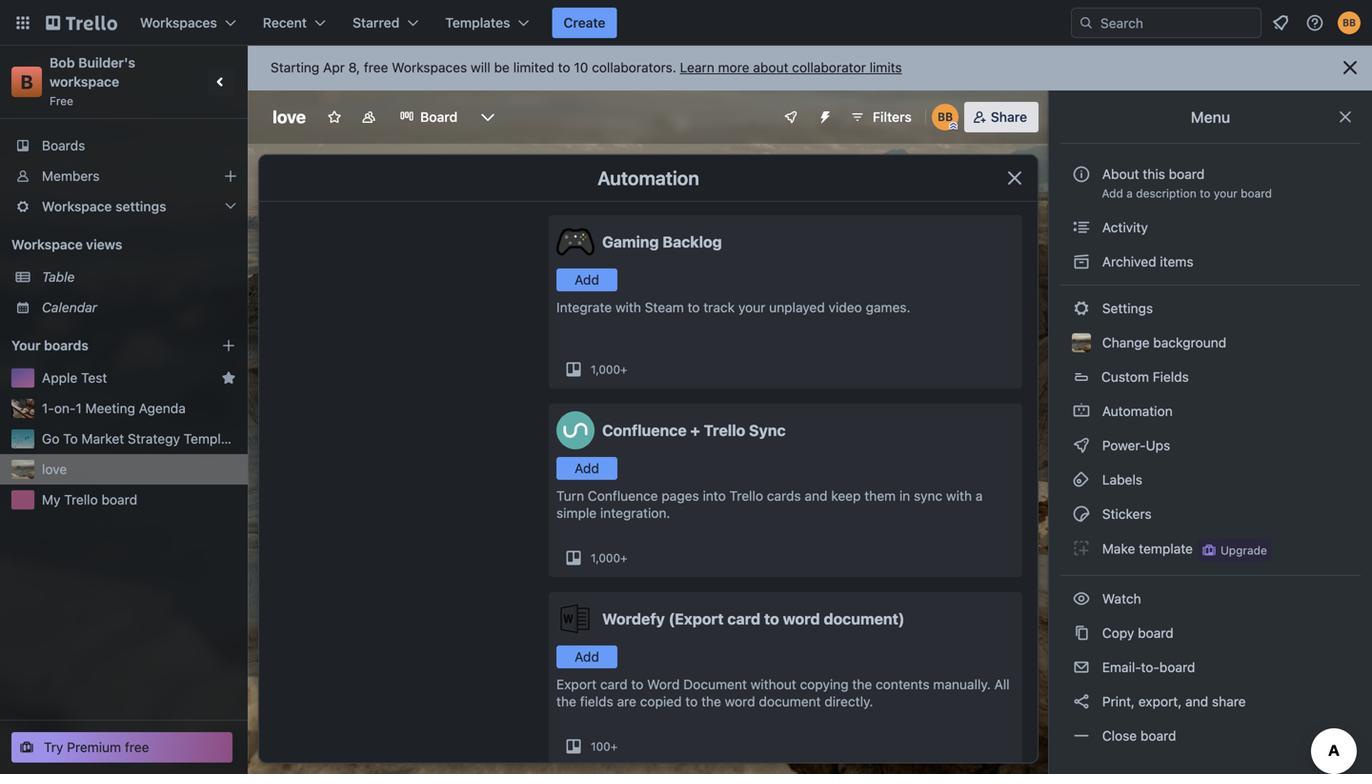Task type: locate. For each thing, give the bounding box(es) containing it.
bob builder (bobbuilder40) image
[[1338, 11, 1361, 34], [932, 104, 958, 131]]

1 vertical spatial love
[[42, 462, 67, 477]]

1 horizontal spatial card
[[728, 610, 761, 628]]

trello right into
[[730, 488, 763, 504]]

starred icon image
[[221, 371, 236, 386]]

confluence
[[602, 422, 687, 440], [588, 488, 658, 504]]

add up 'turn'
[[575, 461, 599, 476]]

8,
[[348, 60, 360, 75]]

1 vertical spatial workspaces
[[392, 60, 467, 75]]

change background
[[1099, 335, 1227, 351]]

workspace navigation collapse icon image
[[208, 69, 234, 95]]

+ for gaming
[[620, 363, 628, 376]]

card
[[728, 610, 761, 628], [600, 677, 628, 693]]

1 horizontal spatial word
[[783, 610, 820, 628]]

bob builder (bobbuilder40) image inside primary element
[[1338, 11, 1361, 34]]

confluence up integration.
[[588, 488, 658, 504]]

0 horizontal spatial automation
[[598, 167, 699, 189]]

card inside export card to word document without copying the contents manually. all the fields are copied to the word document directly.
[[600, 677, 628, 693]]

1 vertical spatial add button
[[557, 457, 618, 480]]

premium
[[67, 740, 121, 756]]

go to market strategy template link
[[42, 430, 240, 449]]

sm image inside archived items link
[[1072, 253, 1091, 272]]

0 vertical spatial add button
[[557, 269, 618, 292]]

strategy
[[128, 431, 180, 447]]

2 add button from the top
[[557, 457, 618, 480]]

1 vertical spatial confluence
[[588, 488, 658, 504]]

share
[[1212, 694, 1246, 710]]

export
[[557, 677, 597, 693]]

copied
[[640, 694, 682, 710]]

with right sync
[[946, 488, 972, 504]]

0 vertical spatial with
[[616, 300, 641, 315]]

sm image left make
[[1072, 539, 1091, 558]]

your right track
[[738, 300, 766, 315]]

description
[[1136, 187, 1197, 200]]

sm image for stickers
[[1072, 505, 1091, 524]]

sm image inside settings link
[[1072, 299, 1091, 318]]

sm image inside labels "link"
[[1072, 471, 1091, 490]]

about this board add a description to your board
[[1102, 166, 1272, 200]]

0 horizontal spatial free
[[125, 740, 149, 756]]

add up the integrate
[[575, 272, 599, 288]]

star or unstar board image
[[327, 110, 342, 125]]

7 sm image from the top
[[1072, 659, 1091, 678]]

2 1,000 from the top
[[591, 552, 620, 565]]

word
[[783, 610, 820, 628], [725, 694, 755, 710]]

1 horizontal spatial automation
[[1099, 404, 1173, 419]]

1-on-1 meeting agenda link
[[42, 399, 236, 418]]

1 horizontal spatial with
[[946, 488, 972, 504]]

1
[[76, 401, 82, 416]]

+ up confluence + trello sync
[[620, 363, 628, 376]]

+ up the pages
[[690, 422, 700, 440]]

8 sm image from the top
[[1072, 693, 1091, 712]]

with left steam
[[616, 300, 641, 315]]

1 vertical spatial card
[[600, 677, 628, 693]]

0 vertical spatial love
[[273, 107, 306, 127]]

sm image left archived
[[1072, 253, 1091, 272]]

sm image inside close board link
[[1072, 727, 1091, 746]]

export card to word document without copying the contents manually. all the fields are copied to the word document directly.
[[557, 677, 1010, 710]]

confluence up the pages
[[602, 422, 687, 440]]

about
[[1102, 166, 1139, 182]]

sm image left labels on the bottom right of page
[[1072, 471, 1091, 490]]

to up are
[[631, 677, 644, 693]]

sm image inside watch link
[[1072, 590, 1091, 609]]

board up print, export, and share
[[1160, 660, 1195, 676]]

builder's
[[78, 55, 135, 71]]

go
[[42, 431, 59, 447]]

a inside turn confluence pages into trello cards and keep them in sync with a simple integration.
[[976, 488, 983, 504]]

1 vertical spatial your
[[738, 300, 766, 315]]

starting
[[271, 60, 319, 75]]

gaming backlog
[[602, 233, 722, 251]]

1 vertical spatial workspace
[[11, 237, 83, 253]]

+ down are
[[611, 740, 618, 754]]

0 vertical spatial word
[[783, 610, 820, 628]]

0 vertical spatial 1,000
[[591, 363, 620, 376]]

add button up the integrate
[[557, 269, 618, 292]]

+
[[620, 363, 628, 376], [690, 422, 700, 440], [620, 552, 628, 565], [611, 740, 618, 754]]

a right sync
[[976, 488, 983, 504]]

0 vertical spatial your
[[1214, 187, 1238, 200]]

add for confluence + trello sync
[[575, 461, 599, 476]]

sm image left print,
[[1072, 693, 1091, 712]]

0 horizontal spatial card
[[600, 677, 628, 693]]

add up export
[[575, 649, 599, 665]]

1 horizontal spatial free
[[364, 60, 388, 75]]

workspace inside popup button
[[42, 199, 112, 214]]

0 horizontal spatial bob builder (bobbuilder40) image
[[932, 104, 958, 131]]

1 vertical spatial and
[[1186, 694, 1209, 710]]

3 sm image from the top
[[1072, 471, 1091, 490]]

will
[[471, 60, 491, 75]]

2 sm image from the top
[[1072, 402, 1091, 421]]

print, export, and share link
[[1061, 687, 1361, 718]]

1 horizontal spatial and
[[1186, 694, 1209, 710]]

add button up 'turn'
[[557, 457, 618, 480]]

Board name text field
[[263, 102, 315, 132]]

2 sm image from the top
[[1072, 299, 1091, 318]]

free
[[364, 60, 388, 75], [125, 740, 149, 756]]

sm image
[[1072, 253, 1091, 272], [1072, 299, 1091, 318], [1072, 471, 1091, 490], [1072, 505, 1091, 524], [1072, 539, 1091, 558], [1072, 624, 1091, 643], [1072, 659, 1091, 678], [1072, 693, 1091, 712]]

add button
[[557, 269, 618, 292], [557, 457, 618, 480], [557, 646, 618, 669]]

workspace visible image
[[361, 110, 376, 125]]

1,000 + down the integrate
[[591, 363, 628, 376]]

b link
[[11, 67, 42, 97]]

sm image for archived items
[[1072, 253, 1091, 272]]

free inside button
[[125, 740, 149, 756]]

bob builder (bobbuilder40) image right open information menu image
[[1338, 11, 1361, 34]]

board down export,
[[1141, 729, 1177, 744]]

sm image for close board
[[1072, 727, 1091, 746]]

your up activity link
[[1214, 187, 1238, 200]]

power-ups link
[[1061, 431, 1361, 461]]

sm image inside the stickers link
[[1072, 505, 1091, 524]]

add down about
[[1102, 187, 1123, 200]]

document
[[683, 677, 747, 693]]

1 sm image from the top
[[1072, 218, 1091, 237]]

fields
[[580, 694, 613, 710]]

1 vertical spatial 1,000
[[591, 552, 620, 565]]

0 horizontal spatial and
[[805, 488, 828, 504]]

board down love link
[[102, 492, 137, 508]]

workspaces up workspace navigation collapse icon
[[140, 15, 217, 30]]

add button for confluence
[[557, 457, 618, 480]]

1 1,000 from the top
[[591, 363, 620, 376]]

card up are
[[600, 677, 628, 693]]

1 vertical spatial a
[[976, 488, 983, 504]]

sm image left "email-"
[[1072, 659, 1091, 678]]

1 vertical spatial word
[[725, 694, 755, 710]]

10
[[574, 60, 588, 75]]

1,000 down the integrate
[[591, 363, 620, 376]]

0 vertical spatial workspaces
[[140, 15, 217, 30]]

4 sm image from the top
[[1072, 505, 1091, 524]]

integrate
[[557, 300, 612, 315]]

sm image left stickers
[[1072, 505, 1091, 524]]

1 add button from the top
[[557, 269, 618, 292]]

and left share
[[1186, 694, 1209, 710]]

sm image inside print, export, and share link
[[1072, 693, 1091, 712]]

0 vertical spatial confluence
[[602, 422, 687, 440]]

0 horizontal spatial a
[[976, 488, 983, 504]]

to up without
[[764, 610, 779, 628]]

recent button
[[251, 8, 337, 38]]

learn
[[680, 60, 715, 75]]

0 vertical spatial and
[[805, 488, 828, 504]]

1,000 + down integration.
[[591, 552, 628, 565]]

100
[[591, 740, 611, 754]]

agenda
[[139, 401, 186, 416]]

members link
[[0, 161, 248, 192]]

free
[[50, 94, 73, 108]]

sm image left settings
[[1072, 299, 1091, 318]]

integration.
[[600, 506, 670, 521]]

workspaces
[[140, 15, 217, 30], [392, 60, 467, 75]]

love up my
[[42, 462, 67, 477]]

free right premium
[[125, 740, 149, 756]]

sm image for make template
[[1072, 539, 1091, 558]]

0 vertical spatial 1,000 +
[[591, 363, 628, 376]]

search image
[[1079, 15, 1094, 30]]

sm image inside copy board link
[[1072, 624, 1091, 643]]

the down export
[[557, 694, 576, 710]]

sm image inside email-to-board link
[[1072, 659, 1091, 678]]

Search field
[[1094, 9, 1261, 37]]

workspace
[[50, 74, 119, 90]]

1,000 + for confluence + trello sync
[[591, 552, 628, 565]]

0 vertical spatial workspace
[[42, 199, 112, 214]]

manually.
[[933, 677, 991, 693]]

a
[[1127, 187, 1133, 200], [976, 488, 983, 504]]

1 horizontal spatial bob builder (bobbuilder40) image
[[1338, 11, 1361, 34]]

0 vertical spatial bob builder (bobbuilder40) image
[[1338, 11, 1361, 34]]

templates
[[445, 15, 510, 30]]

steam
[[645, 300, 684, 315]]

0 vertical spatial automation
[[598, 167, 699, 189]]

1 horizontal spatial the
[[701, 694, 721, 710]]

love inside board name text field
[[273, 107, 306, 127]]

and left keep
[[805, 488, 828, 504]]

upgrade button
[[1198, 539, 1271, 562]]

a down about
[[1127, 187, 1133, 200]]

sm image left the copy
[[1072, 624, 1091, 643]]

custom fields
[[1102, 369, 1189, 385]]

1 vertical spatial with
[[946, 488, 972, 504]]

1 sm image from the top
[[1072, 253, 1091, 272]]

1 vertical spatial 1,000 +
[[591, 552, 628, 565]]

word left document)
[[783, 610, 820, 628]]

views
[[86, 237, 122, 253]]

table
[[42, 269, 75, 285]]

1 horizontal spatial your
[[1214, 187, 1238, 200]]

4 sm image from the top
[[1072, 590, 1091, 609]]

2 vertical spatial add button
[[557, 646, 618, 669]]

bob builder's workspace link
[[50, 55, 139, 90]]

automation up power-ups
[[1099, 404, 1173, 419]]

5 sm image from the top
[[1072, 539, 1091, 558]]

2 1,000 + from the top
[[591, 552, 628, 565]]

contents
[[876, 677, 930, 693]]

automation up gaming backlog
[[598, 167, 699, 189]]

to up activity link
[[1200, 187, 1211, 200]]

items
[[1160, 254, 1194, 270]]

1,000 down simple
[[591, 552, 620, 565]]

add board image
[[221, 338, 236, 354]]

workspace for workspace settings
[[42, 199, 112, 214]]

try
[[44, 740, 63, 756]]

bob builder (bobbuilder40) image right filters
[[932, 104, 958, 131]]

all
[[995, 677, 1010, 693]]

the up directly.
[[852, 677, 872, 693]]

+ down integration.
[[620, 552, 628, 565]]

bob
[[50, 55, 75, 71]]

sm image for activity
[[1072, 218, 1091, 237]]

0 notifications image
[[1269, 11, 1292, 34]]

1 horizontal spatial love
[[273, 107, 306, 127]]

card right (export
[[728, 610, 761, 628]]

sm image
[[1072, 218, 1091, 237], [1072, 402, 1091, 421], [1072, 436, 1091, 456], [1072, 590, 1091, 609], [1072, 727, 1091, 746]]

5 sm image from the top
[[1072, 727, 1091, 746]]

sm image for print, export, and share
[[1072, 693, 1091, 712]]

1 vertical spatial free
[[125, 740, 149, 756]]

test
[[81, 370, 107, 386]]

sm image inside power-ups 'link'
[[1072, 436, 1091, 456]]

trello right my
[[64, 492, 98, 508]]

word down document
[[725, 694, 755, 710]]

1 horizontal spatial a
[[1127, 187, 1133, 200]]

ups
[[1146, 438, 1171, 454]]

the down document
[[701, 694, 721, 710]]

3 sm image from the top
[[1072, 436, 1091, 456]]

boards
[[42, 138, 85, 153]]

workspace down the members
[[42, 199, 112, 214]]

my
[[42, 492, 61, 508]]

fields
[[1153, 369, 1189, 385]]

watch
[[1099, 591, 1145, 607]]

your
[[1214, 187, 1238, 200], [738, 300, 766, 315]]

confluence + trello sync
[[602, 422, 786, 440]]

sm image inside automation 'link'
[[1072, 402, 1091, 421]]

sm image inside activity link
[[1072, 218, 1091, 237]]

confluence inside turn confluence pages into trello cards and keep them in sync with a simple integration.
[[588, 488, 658, 504]]

3 add button from the top
[[557, 646, 618, 669]]

into
[[703, 488, 726, 504]]

1 vertical spatial automation
[[1099, 404, 1173, 419]]

settings link
[[1061, 294, 1361, 324]]

workspaces up board link
[[392, 60, 467, 75]]

100 +
[[591, 740, 618, 754]]

add button up export
[[557, 646, 618, 669]]

sync
[[749, 422, 786, 440]]

power-
[[1102, 438, 1146, 454]]

automation image
[[810, 102, 837, 129]]

free right 8,
[[364, 60, 388, 75]]

calendar link
[[42, 298, 236, 317]]

stickers link
[[1061, 499, 1361, 530]]

6 sm image from the top
[[1072, 624, 1091, 643]]

labels link
[[1061, 465, 1361, 496]]

1 vertical spatial bob builder (bobbuilder40) image
[[932, 104, 958, 131]]

in
[[900, 488, 910, 504]]

menu
[[1191, 108, 1230, 126]]

1 1,000 + from the top
[[591, 363, 628, 376]]

0 vertical spatial a
[[1127, 187, 1133, 200]]

love left star or unstar board image
[[273, 107, 306, 127]]

this
[[1143, 166, 1165, 182]]

filters
[[873, 109, 912, 125]]

workspace up table
[[11, 237, 83, 253]]

board up activity link
[[1241, 187, 1272, 200]]

make
[[1102, 541, 1135, 557]]

0 horizontal spatial word
[[725, 694, 755, 710]]

learn more about collaborator limits link
[[680, 60, 902, 75]]

automation inside 'link'
[[1099, 404, 1173, 419]]

0 horizontal spatial workspaces
[[140, 15, 217, 30]]



Task type: vqa. For each thing, say whether or not it's contained in the screenshot.


Task type: describe. For each thing, give the bounding box(es) containing it.
boards link
[[0, 131, 248, 161]]

open information menu image
[[1306, 13, 1325, 32]]

sync
[[914, 488, 943, 504]]

sm image for power-ups
[[1072, 436, 1091, 456]]

sm image for email-to-board
[[1072, 659, 1091, 678]]

automation link
[[1061, 396, 1361, 427]]

change background link
[[1061, 328, 1361, 358]]

back to home image
[[46, 8, 117, 38]]

and inside turn confluence pages into trello cards and keep them in sync with a simple integration.
[[805, 488, 828, 504]]

0 horizontal spatial love
[[42, 462, 67, 477]]

workspace settings button
[[0, 192, 248, 222]]

turn
[[557, 488, 584, 504]]

on-
[[54, 401, 76, 416]]

sm image for labels
[[1072, 471, 1091, 490]]

starting apr 8, free workspaces will be limited to 10 collaborators. learn more about collaborator limits
[[271, 60, 902, 75]]

sm image for automation
[[1072, 402, 1091, 421]]

about
[[753, 60, 789, 75]]

0 vertical spatial card
[[728, 610, 761, 628]]

board up description
[[1169, 166, 1205, 182]]

backlog
[[663, 233, 722, 251]]

go to market strategy template
[[42, 431, 240, 447]]

workspace views
[[11, 237, 122, 253]]

add button for gaming
[[557, 269, 618, 292]]

wordefy (export card to word document)
[[602, 610, 905, 628]]

copy board
[[1099, 626, 1174, 641]]

board link
[[388, 102, 469, 132]]

recent
[[263, 15, 307, 30]]

share
[[991, 109, 1027, 125]]

add for wordefy (export card to word document)
[[575, 649, 599, 665]]

sm image for settings
[[1072, 299, 1091, 318]]

close board link
[[1061, 721, 1361, 752]]

+ for wordefy
[[611, 740, 618, 754]]

1,000 for gaming backlog
[[591, 363, 620, 376]]

love link
[[42, 460, 236, 479]]

add for gaming backlog
[[575, 272, 599, 288]]

apr
[[323, 60, 345, 75]]

market
[[81, 431, 124, 447]]

trello inside turn confluence pages into trello cards and keep them in sync with a simple integration.
[[730, 488, 763, 504]]

add button for wordefy
[[557, 646, 618, 669]]

power-ups
[[1099, 438, 1174, 454]]

word inside export card to word document without copying the contents manually. all the fields are copied to the word document directly.
[[725, 694, 755, 710]]

directly.
[[825, 694, 873, 710]]

apple
[[42, 370, 77, 386]]

board up the to-
[[1138, 626, 1174, 641]]

template
[[1139, 541, 1193, 557]]

0 vertical spatial free
[[364, 60, 388, 75]]

my trello board
[[42, 492, 137, 508]]

word
[[647, 677, 680, 693]]

workspaces button
[[129, 8, 248, 38]]

collaborator
[[792, 60, 866, 75]]

track
[[704, 300, 735, 315]]

archived items
[[1099, 254, 1194, 270]]

apple test
[[42, 370, 107, 386]]

email-
[[1102, 660, 1141, 676]]

2 horizontal spatial the
[[852, 677, 872, 693]]

a inside about this board add a description to your board
[[1127, 187, 1133, 200]]

print,
[[1102, 694, 1135, 710]]

templates button
[[434, 8, 541, 38]]

1 horizontal spatial workspaces
[[392, 60, 467, 75]]

stickers
[[1099, 507, 1152, 522]]

primary element
[[0, 0, 1372, 46]]

settings
[[115, 199, 166, 214]]

meeting
[[85, 401, 135, 416]]

workspaces inside dropdown button
[[140, 15, 217, 30]]

be
[[494, 60, 510, 75]]

upgrade
[[1221, 544, 1267, 557]]

1-
[[42, 401, 54, 416]]

workspace for workspace views
[[11, 237, 83, 253]]

change
[[1102, 335, 1150, 351]]

1,000 + for gaming backlog
[[591, 363, 628, 376]]

wordefy
[[602, 610, 665, 628]]

email-to-board link
[[1061, 653, 1361, 683]]

my trello board link
[[42, 491, 236, 510]]

(export
[[669, 610, 724, 628]]

close board
[[1099, 729, 1177, 744]]

create button
[[552, 8, 617, 38]]

power ups image
[[783, 110, 799, 125]]

calendar
[[42, 300, 97, 315]]

your boards
[[11, 338, 88, 354]]

simple
[[557, 506, 597, 521]]

+ for confluence
[[620, 552, 628, 565]]

your inside about this board add a description to your board
[[1214, 187, 1238, 200]]

to left 10
[[558, 60, 570, 75]]

0 horizontal spatial your
[[738, 300, 766, 315]]

to down document
[[685, 694, 698, 710]]

custom
[[1102, 369, 1149, 385]]

sm image for watch
[[1072, 590, 1091, 609]]

copy board link
[[1061, 618, 1361, 649]]

b
[[20, 71, 33, 93]]

print, export, and share
[[1099, 694, 1246, 710]]

video
[[829, 300, 862, 315]]

archived
[[1102, 254, 1157, 270]]

apple test link
[[42, 369, 213, 388]]

0 horizontal spatial with
[[616, 300, 641, 315]]

collaborators.
[[592, 60, 676, 75]]

limits
[[870, 60, 902, 75]]

to inside about this board add a description to your board
[[1200, 187, 1211, 200]]

your boards with 5 items element
[[11, 334, 193, 357]]

bob builder's workspace free
[[50, 55, 139, 108]]

them
[[865, 488, 896, 504]]

without
[[751, 677, 796, 693]]

are
[[617, 694, 637, 710]]

add inside about this board add a description to your board
[[1102, 187, 1123, 200]]

to left track
[[688, 300, 700, 315]]

table link
[[42, 268, 236, 287]]

to
[[63, 431, 78, 447]]

customize views image
[[479, 108, 498, 127]]

0 horizontal spatial the
[[557, 694, 576, 710]]

labels
[[1099, 472, 1143, 488]]

with inside turn confluence pages into trello cards and keep them in sync with a simple integration.
[[946, 488, 972, 504]]

sm image for copy board
[[1072, 624, 1091, 643]]

this member is an admin of this board. image
[[949, 122, 958, 131]]

to-
[[1141, 660, 1160, 676]]

1,000 for confluence + trello sync
[[591, 552, 620, 565]]

trello left sync
[[704, 422, 745, 440]]

template
[[184, 431, 240, 447]]

document)
[[824, 610, 905, 628]]

email-to-board
[[1099, 660, 1195, 676]]

board
[[420, 109, 458, 125]]

document
[[759, 694, 821, 710]]



